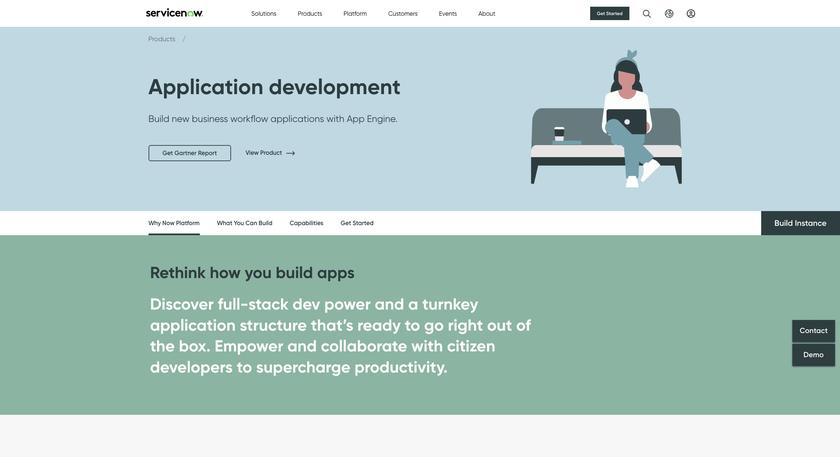 Task type: describe. For each thing, give the bounding box(es) containing it.
app
[[347, 113, 365, 124]]

out
[[487, 315, 512, 335]]

products button
[[298, 9, 322, 18]]

1 vertical spatial platform
[[176, 220, 200, 227]]

a
[[408, 294, 418, 314]]

why now platform
[[148, 220, 200, 227]]

capabilities link
[[290, 211, 323, 236]]

get gartner report
[[162, 149, 217, 157]]

product
[[260, 149, 282, 157]]

with inside developer building and extending apps on the now platform image
[[326, 113, 344, 124]]

capabilities
[[290, 220, 323, 227]]

servicenow image
[[145, 8, 204, 17]]

what you can build
[[217, 220, 272, 227]]

1 horizontal spatial build
[[259, 220, 272, 227]]

platform button
[[344, 9, 367, 18]]

started for bottommost get started link
[[353, 220, 374, 227]]

now
[[162, 220, 175, 227]]

get for get started link to the right
[[597, 10, 605, 16]]

demo
[[804, 350, 824, 360]]

0 vertical spatial platform
[[344, 10, 367, 17]]

started for get started link to the right
[[606, 10, 623, 16]]

what
[[217, 220, 232, 227]]

0 vertical spatial and
[[375, 294, 404, 314]]

developer building and extending apps on the now platform image containing application development
[[0, 26, 840, 212]]

collaborate
[[321, 336, 407, 356]]

new
[[172, 113, 190, 124]]

stack
[[248, 294, 289, 314]]

you
[[234, 220, 244, 227]]

quickly create new applications image
[[447, 415, 698, 457]]

application
[[150, 315, 236, 335]]

build for build instance
[[775, 218, 793, 228]]

workflow
[[230, 113, 268, 124]]

structure
[[240, 315, 307, 335]]

customers button
[[388, 9, 418, 18]]

instance
[[795, 218, 827, 228]]

get gartner report link
[[148, 145, 231, 161]]

view product link
[[246, 149, 305, 157]]

demo link
[[792, 344, 835, 366]]

events
[[439, 10, 457, 17]]

full-
[[218, 294, 248, 314]]

1 horizontal spatial get started link
[[590, 7, 629, 20]]

1 vertical spatial and
[[287, 336, 317, 356]]

application
[[148, 74, 263, 100]]

events button
[[439, 9, 457, 18]]

build instance
[[775, 218, 827, 228]]

products for the products dropdown button
[[298, 10, 322, 17]]

engine.
[[367, 113, 398, 124]]

rethink
[[150, 263, 206, 283]]

apps
[[317, 263, 355, 283]]

power
[[324, 294, 371, 314]]

application development
[[148, 74, 401, 100]]



Task type: vqa. For each thing, say whether or not it's contained in the screenshot.
App
yes



Task type: locate. For each thing, give the bounding box(es) containing it.
1 vertical spatial get started link
[[341, 211, 374, 236]]

1 horizontal spatial started
[[606, 10, 623, 16]]

rethink how you build apps
[[150, 263, 355, 283]]

get started
[[597, 10, 623, 16], [341, 220, 374, 227]]

why now platform link
[[148, 211, 200, 237]]

1 horizontal spatial to
[[405, 315, 420, 335]]

get
[[597, 10, 605, 16], [162, 149, 173, 157], [341, 220, 351, 227]]

0 vertical spatial started
[[606, 10, 623, 16]]

0 horizontal spatial platform
[[176, 220, 200, 227]]

view product
[[246, 149, 284, 157]]

0 vertical spatial with
[[326, 113, 344, 124]]

dev
[[293, 294, 320, 314]]

0 vertical spatial get
[[597, 10, 605, 16]]

1 vertical spatial to
[[237, 357, 252, 377]]

0 vertical spatial get started
[[597, 10, 623, 16]]

get started link
[[590, 7, 629, 20], [341, 211, 374, 236]]

to down a
[[405, 315, 420, 335]]

0 horizontal spatial products
[[148, 35, 177, 43]]

to down empower on the bottom
[[237, 357, 252, 377]]

1 horizontal spatial get started
[[597, 10, 623, 16]]

build new business workflow applications with app engine.
[[148, 113, 398, 124]]

0 horizontal spatial get
[[162, 149, 173, 157]]

gartner
[[174, 149, 196, 157]]

products
[[298, 10, 322, 17], [148, 35, 177, 43]]

1 vertical spatial get started
[[341, 220, 374, 227]]

get started inside get started link
[[597, 10, 623, 16]]

customers
[[388, 10, 418, 17]]

the
[[150, 336, 175, 356]]

contact link
[[792, 320, 835, 342]]

with down go
[[411, 336, 443, 356]]

build inside image
[[148, 113, 169, 124]]

get inside get gartner report link
[[162, 149, 173, 157]]

1 horizontal spatial products
[[298, 10, 322, 17]]

go
[[424, 315, 444, 335]]

0 vertical spatial get started link
[[590, 7, 629, 20]]

about
[[478, 10, 495, 17]]

why
[[148, 220, 161, 227]]

1 horizontal spatial and
[[375, 294, 404, 314]]

with left app
[[326, 113, 344, 124]]

box.
[[179, 336, 211, 356]]

citizen
[[447, 336, 495, 356]]

build left "new"
[[148, 113, 169, 124]]

development
[[269, 74, 401, 100]]

and up supercharge
[[287, 336, 317, 356]]

0 horizontal spatial build
[[148, 113, 169, 124]]

2 vertical spatial get
[[341, 220, 351, 227]]

solutions button
[[251, 9, 276, 18]]

right
[[448, 315, 483, 335]]

what you can build link
[[217, 211, 272, 236]]

0 horizontal spatial to
[[237, 357, 252, 377]]

build
[[276, 263, 313, 283]]

build for build new business workflow applications with app engine.
[[148, 113, 169, 124]]

to
[[405, 315, 420, 335], [237, 357, 252, 377]]

2 developer building and extending apps on the now platform image from the left
[[514, 26, 698, 211]]

with inside discover full-stack dev power and a turnkey application structure that's ready to go right out of the box.  empower and collaborate with citizen developers to supercharge productivity.
[[411, 336, 443, 356]]

developer building and extending apps on the now platform image
[[0, 26, 840, 212], [514, 26, 698, 211]]

0 horizontal spatial started
[[353, 220, 374, 227]]

build
[[148, 113, 169, 124], [775, 218, 793, 228], [259, 220, 272, 227]]

productivity.
[[355, 357, 448, 377]]

contact
[[800, 327, 828, 336]]

with
[[326, 113, 344, 124], [411, 336, 443, 356]]

1 vertical spatial started
[[353, 220, 374, 227]]

get for get gartner report link
[[162, 149, 173, 157]]

2 horizontal spatial get
[[597, 10, 605, 16]]

and
[[375, 294, 404, 314], [287, 336, 317, 356]]

discover
[[150, 294, 214, 314]]

supercharge
[[256, 357, 350, 377]]

0 horizontal spatial get started
[[341, 220, 374, 227]]

1 horizontal spatial platform
[[344, 10, 367, 17]]

get started for get started link to the right
[[597, 10, 623, 16]]

1 vertical spatial products
[[148, 35, 177, 43]]

get started for bottommost get started link
[[341, 220, 374, 227]]

0 horizontal spatial get started link
[[341, 211, 374, 236]]

build left instance
[[775, 218, 793, 228]]

ready
[[357, 315, 401, 335]]

go to servicenow account image
[[687, 9, 695, 18]]

you
[[245, 263, 272, 283]]

how
[[210, 263, 241, 283]]

build right the can
[[259, 220, 272, 227]]

0 horizontal spatial and
[[287, 336, 317, 356]]

empower
[[215, 336, 283, 356]]

get for bottommost get started link
[[341, 220, 351, 227]]

solutions
[[251, 10, 276, 17]]

view
[[246, 149, 259, 157]]

build instance link
[[761, 211, 840, 235]]

0 vertical spatial to
[[405, 315, 420, 335]]

and up the ready
[[375, 294, 404, 314]]

platform
[[344, 10, 367, 17], [176, 220, 200, 227]]

can
[[245, 220, 257, 227]]

1 vertical spatial get
[[162, 149, 173, 157]]

applications
[[271, 113, 324, 124]]

discover full-stack dev power and a turnkey application structure that's ready to go right out of the box.  empower and collaborate with citizen developers to supercharge productivity.
[[150, 294, 531, 377]]

0 vertical spatial products
[[298, 10, 322, 17]]

that's
[[311, 315, 353, 335]]

1 horizontal spatial with
[[411, 336, 443, 356]]

1 vertical spatial with
[[411, 336, 443, 356]]

products for products link
[[148, 35, 177, 43]]

1 horizontal spatial get
[[341, 220, 351, 227]]

about button
[[478, 9, 495, 18]]

0 horizontal spatial with
[[326, 113, 344, 124]]

started
[[606, 10, 623, 16], [353, 220, 374, 227]]

of
[[516, 315, 531, 335]]

turnkey
[[422, 294, 478, 314]]

2 horizontal spatial build
[[775, 218, 793, 228]]

report
[[198, 149, 217, 157]]

products link
[[148, 35, 177, 43]]

business
[[192, 113, 228, 124]]

developers
[[150, 357, 233, 377]]

1 developer building and extending apps on the now platform image from the left
[[0, 26, 840, 212]]



